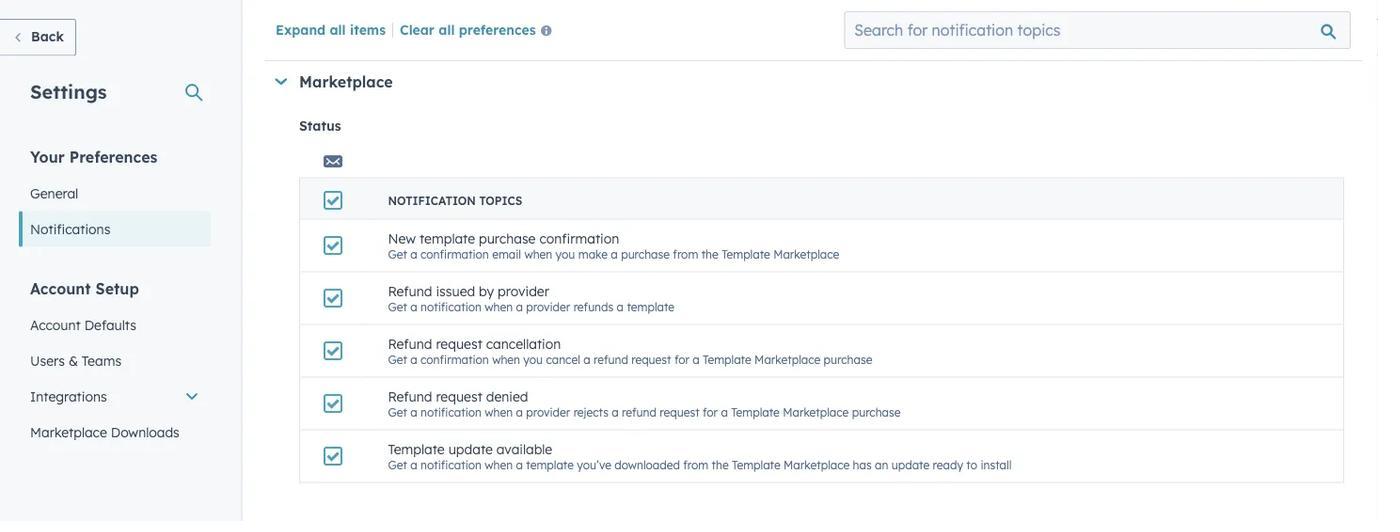 Task type: locate. For each thing, give the bounding box(es) containing it.
4 get from the top
[[388, 405, 407, 419]]

get inside template update available get a notification when a template you've downloaded from the template marketplace has an update ready to install
[[388, 458, 407, 472]]

when inside template update available get a notification when a template you've downloaded from the template marketplace has an update ready to install
[[485, 458, 513, 472]]

3 refund from the top
[[388, 389, 432, 405]]

a
[[410, 247, 417, 261], [611, 247, 618, 261], [410, 300, 417, 314], [516, 300, 523, 314], [617, 300, 624, 314], [410, 353, 417, 367], [584, 353, 591, 367], [693, 353, 700, 367], [410, 405, 417, 419], [516, 405, 523, 419], [612, 405, 619, 419], [721, 405, 728, 419], [410, 458, 417, 472], [516, 458, 523, 472]]

when right email
[[525, 247, 553, 261]]

template inside template update available get a notification when a template you've downloaded from the template marketplace has an update ready to install
[[526, 458, 574, 472]]

email
[[492, 247, 521, 261]]

0 vertical spatial from
[[673, 247, 698, 261]]

get inside refund issued by provider get a notification when a provider refunds a template
[[388, 300, 407, 314]]

marketplace inside refund request cancellation get a confirmation when you cancel a refund request for a template marketplace purchase
[[755, 353, 821, 367]]

1 horizontal spatial template
[[526, 458, 574, 472]]

you inside the new template purchase confirmation get a confirmation email when you make a purchase from the template marketplace
[[556, 247, 575, 261]]

status
[[299, 118, 341, 135]]

update
[[449, 442, 493, 458], [892, 458, 930, 472]]

template inside refund request denied get a notification when a provider rejects a refund request for a template marketplace purchase
[[731, 405, 780, 419]]

1 horizontal spatial for
[[703, 405, 718, 419]]

2 refund from the top
[[388, 336, 432, 353]]

clear all preferences
[[400, 21, 536, 37]]

marketplace inside template update available get a notification when a template you've downloaded from the template marketplace has an update ready to install
[[784, 458, 850, 472]]

your preferences element
[[19, 146, 211, 247]]

3 notification from the top
[[421, 458, 482, 472]]

marketplace inside the new template purchase confirmation get a confirmation email when you make a purchase from the template marketplace
[[774, 247, 840, 261]]

general link
[[19, 175, 211, 211]]

2 account from the top
[[30, 317, 81, 333]]

notification for update
[[421, 458, 482, 472]]

marketplace downloads link
[[19, 414, 211, 450]]

when inside the new template purchase confirmation get a confirmation email when you make a purchase from the template marketplace
[[525, 247, 553, 261]]

the
[[702, 247, 719, 261], [712, 458, 729, 472]]

all for expand
[[330, 21, 346, 37]]

0 vertical spatial the
[[702, 247, 719, 261]]

template
[[420, 231, 475, 247], [627, 300, 675, 314], [526, 458, 574, 472]]

request down issued
[[436, 336, 483, 353]]

0 vertical spatial notification
[[421, 300, 482, 314]]

account
[[30, 279, 91, 298], [30, 317, 81, 333]]

0 horizontal spatial for
[[675, 353, 690, 367]]

downloads
[[111, 424, 180, 440]]

account up users
[[30, 317, 81, 333]]

expand
[[276, 21, 326, 37]]

when inside refund request cancellation get a confirmation when you cancel a refund request for a template marketplace purchase
[[492, 353, 520, 367]]

refund request denied get a notification when a provider rejects a refund request for a template marketplace purchase
[[388, 389, 901, 419]]

you left make
[[556, 247, 575, 261]]

1 vertical spatial refund
[[388, 336, 432, 353]]

1 horizontal spatial all
[[439, 21, 455, 37]]

clear all preferences button
[[400, 20, 560, 42]]

notification
[[421, 300, 482, 314], [421, 405, 482, 419], [421, 458, 482, 472]]

1 vertical spatial the
[[712, 458, 729, 472]]

update right 'an' at the bottom of the page
[[892, 458, 930, 472]]

the inside template update available get a notification when a template you've downloaded from the template marketplace has an update ready to install
[[712, 458, 729, 472]]

users & teams link
[[19, 343, 211, 379]]

refund inside refund request denied get a notification when a provider rejects a refund request for a template marketplace purchase
[[388, 389, 432, 405]]

0 vertical spatial you
[[556, 247, 575, 261]]

1 vertical spatial notification
[[421, 405, 482, 419]]

request up template update available get a notification when a template you've downloaded from the template marketplace has an update ready to install
[[660, 405, 700, 419]]

preferences
[[69, 147, 158, 166]]

get for template update available
[[388, 458, 407, 472]]

2 horizontal spatial template
[[627, 300, 675, 314]]

all left items
[[330, 21, 346, 37]]

update left available
[[449, 442, 493, 458]]

for
[[675, 353, 690, 367], [703, 405, 718, 419]]

2 all from the left
[[439, 21, 455, 37]]

when inside refund issued by provider get a notification when a provider refunds a template
[[485, 300, 513, 314]]

1 vertical spatial you
[[523, 353, 543, 367]]

template
[[722, 247, 770, 261], [703, 353, 752, 367], [731, 405, 780, 419], [388, 442, 445, 458], [732, 458, 781, 472]]

from
[[673, 247, 698, 261], [683, 458, 709, 472]]

from right make
[[673, 247, 698, 261]]

when for available
[[485, 458, 513, 472]]

when up denied
[[492, 353, 520, 367]]

when up available
[[485, 405, 513, 419]]

refund for refund request cancellation
[[388, 336, 432, 353]]

rejects
[[574, 405, 609, 419]]

template up refund request cancellation get a confirmation when you cancel a refund request for a template marketplace purchase
[[627, 300, 675, 314]]

account up account defaults
[[30, 279, 91, 298]]

1 refund from the top
[[388, 283, 432, 300]]

topics
[[479, 194, 522, 208]]

get for refund request cancellation
[[388, 353, 407, 367]]

from inside template update available get a notification when a template you've downloaded from the template marketplace has an update ready to install
[[683, 458, 709, 472]]

for up refund request denied get a notification when a provider rejects a refund request for a template marketplace purchase
[[675, 353, 690, 367]]

confirmation up denied
[[421, 353, 489, 367]]

3 get from the top
[[388, 353, 407, 367]]

2 vertical spatial refund
[[388, 389, 432, 405]]

1 account from the top
[[30, 279, 91, 298]]

2 notification from the top
[[421, 405, 482, 419]]

notification for request
[[421, 405, 482, 419]]

all right clear at the left top of the page
[[439, 21, 455, 37]]

downloaded
[[615, 458, 680, 472]]

caret image
[[275, 79, 287, 85]]

refund inside refund request cancellation get a confirmation when you cancel a refund request for a template marketplace purchase
[[388, 336, 432, 353]]

refund
[[388, 283, 432, 300], [388, 336, 432, 353], [388, 389, 432, 405]]

you
[[556, 247, 575, 261], [523, 353, 543, 367]]

0 horizontal spatial all
[[330, 21, 346, 37]]

to
[[967, 458, 978, 472]]

denied
[[486, 389, 528, 405]]

1 vertical spatial account
[[30, 317, 81, 333]]

get inside refund request denied get a notification when a provider rejects a refund request for a template marketplace purchase
[[388, 405, 407, 419]]

notifications link
[[19, 211, 211, 247]]

request
[[436, 336, 483, 353], [632, 353, 671, 367], [436, 389, 483, 405], [660, 405, 700, 419]]

1 horizontal spatial you
[[556, 247, 575, 261]]

refund
[[594, 353, 628, 367], [622, 405, 657, 419]]

when up cancellation
[[485, 300, 513, 314]]

template left you've
[[526, 458, 574, 472]]

0 horizontal spatial update
[[449, 442, 493, 458]]

refund for refund issued by provider
[[388, 283, 432, 300]]

you left cancel
[[523, 353, 543, 367]]

by
[[479, 283, 494, 300]]

new template purchase confirmation get a confirmation email when you make a purchase from the template marketplace
[[388, 231, 840, 261]]

marketplace
[[299, 73, 393, 92], [774, 247, 840, 261], [755, 353, 821, 367], [783, 405, 849, 419], [30, 424, 107, 440], [784, 458, 850, 472]]

1 vertical spatial for
[[703, 405, 718, 419]]

when
[[525, 247, 553, 261], [485, 300, 513, 314], [492, 353, 520, 367], [485, 405, 513, 419], [485, 458, 513, 472]]

integrations
[[30, 388, 107, 405]]

refund request cancellation get a confirmation when you cancel a refund request for a template marketplace purchase
[[388, 336, 873, 367]]

template update available get a notification when a template you've downloaded from the template marketplace has an update ready to install
[[388, 442, 1012, 472]]

all
[[330, 21, 346, 37], [439, 21, 455, 37]]

1 vertical spatial refund
[[622, 405, 657, 419]]

when inside refund request denied get a notification when a provider rejects a refund request for a template marketplace purchase
[[485, 405, 513, 419]]

0 vertical spatial account
[[30, 279, 91, 298]]

available
[[497, 442, 553, 458]]

purchase
[[479, 231, 536, 247], [621, 247, 670, 261], [824, 353, 873, 367], [852, 405, 901, 419]]

2 vertical spatial notification
[[421, 458, 482, 472]]

purchase inside refund request cancellation get a confirmation when you cancel a refund request for a template marketplace purchase
[[824, 353, 873, 367]]

refund for refund request denied
[[388, 389, 432, 405]]

when down denied
[[485, 458, 513, 472]]

teams
[[82, 352, 121, 369]]

template inside refund request cancellation get a confirmation when you cancel a refund request for a template marketplace purchase
[[703, 353, 752, 367]]

provider right by
[[498, 283, 549, 300]]

get inside refund request cancellation get a confirmation when you cancel a refund request for a template marketplace purchase
[[388, 353, 407, 367]]

1 all from the left
[[330, 21, 346, 37]]

2 get from the top
[[388, 300, 407, 314]]

template down notification topics
[[420, 231, 475, 247]]

users & teams
[[30, 352, 121, 369]]

1 get from the top
[[388, 247, 407, 261]]

account setup element
[[19, 278, 211, 521]]

from right downloaded
[[683, 458, 709, 472]]

confirmation
[[540, 231, 619, 247], [421, 247, 489, 261], [421, 353, 489, 367]]

marketplace inside refund request denied get a notification when a provider rejects a refund request for a template marketplace purchase
[[783, 405, 849, 419]]

provider left 'rejects'
[[526, 405, 571, 419]]

1 vertical spatial from
[[683, 458, 709, 472]]

0 vertical spatial refund
[[594, 353, 628, 367]]

account for account setup
[[30, 279, 91, 298]]

1 notification from the top
[[421, 300, 482, 314]]

notification inside refund issued by provider get a notification when a provider refunds a template
[[421, 300, 482, 314]]

refund inside refund issued by provider get a notification when a provider refunds a template
[[388, 283, 432, 300]]

get
[[388, 247, 407, 261], [388, 300, 407, 314], [388, 353, 407, 367], [388, 405, 407, 419], [388, 458, 407, 472]]

for up template update available get a notification when a template you've downloaded from the template marketplace has an update ready to install
[[703, 405, 718, 419]]

1 vertical spatial template
[[627, 300, 675, 314]]

notification inside template update available get a notification when a template you've downloaded from the template marketplace has an update ready to install
[[421, 458, 482, 472]]

&
[[69, 352, 78, 369]]

0 vertical spatial refund
[[388, 283, 432, 300]]

expand all items button
[[276, 21, 386, 37]]

refund right cancel
[[594, 353, 628, 367]]

0 vertical spatial for
[[675, 353, 690, 367]]

refund right 'rejects'
[[622, 405, 657, 419]]

0 vertical spatial template
[[420, 231, 475, 247]]

2 vertical spatial template
[[526, 458, 574, 472]]

provider
[[498, 283, 549, 300], [526, 300, 571, 314], [526, 405, 571, 419]]

0 horizontal spatial you
[[523, 353, 543, 367]]

from inside the new template purchase confirmation get a confirmation email when you make a purchase from the template marketplace
[[673, 247, 698, 261]]

notification inside refund request denied get a notification when a provider rejects a refund request for a template marketplace purchase
[[421, 405, 482, 419]]

0 horizontal spatial template
[[420, 231, 475, 247]]

cancel
[[546, 353, 580, 367]]

5 get from the top
[[388, 458, 407, 472]]

all inside button
[[439, 21, 455, 37]]



Task type: describe. For each thing, give the bounding box(es) containing it.
for inside refund request denied get a notification when a provider rejects a refund request for a template marketplace purchase
[[703, 405, 718, 419]]

the inside the new template purchase confirmation get a confirmation email when you make a purchase from the template marketplace
[[702, 247, 719, 261]]

confirmation up refunds
[[540, 231, 619, 247]]

notification
[[388, 194, 476, 208]]

Search for notification topics search field
[[844, 11, 1351, 49]]

refund inside refund request denied get a notification when a provider rejects a refund request for a template marketplace purchase
[[622, 405, 657, 419]]

provider inside refund request denied get a notification when a provider rejects a refund request for a template marketplace purchase
[[526, 405, 571, 419]]

request up refund request denied get a notification when a provider rejects a refund request for a template marketplace purchase
[[632, 353, 671, 367]]

when for denied
[[485, 405, 513, 419]]

you inside refund request cancellation get a confirmation when you cancel a refund request for a template marketplace purchase
[[523, 353, 543, 367]]

has
[[853, 458, 872, 472]]

your
[[30, 147, 65, 166]]

notifications
[[30, 221, 110, 237]]

setup
[[96, 279, 139, 298]]

confirmation inside refund request cancellation get a confirmation when you cancel a refund request for a template marketplace purchase
[[421, 353, 489, 367]]

users
[[30, 352, 65, 369]]

marketplace inside account setup element
[[30, 424, 107, 440]]

general
[[30, 185, 78, 201]]

1 horizontal spatial update
[[892, 458, 930, 472]]

template inside the new template purchase confirmation get a confirmation email when you make a purchase from the template marketplace
[[722, 247, 770, 261]]

for inside refund request cancellation get a confirmation when you cancel a refund request for a template marketplace purchase
[[675, 353, 690, 367]]

account defaults
[[30, 317, 136, 333]]

template inside the new template purchase confirmation get a confirmation email when you make a purchase from the template marketplace
[[420, 231, 475, 247]]

cancellation
[[486, 336, 561, 353]]

get for refund request denied
[[388, 405, 407, 419]]

settings
[[30, 80, 107, 103]]

issued
[[436, 283, 475, 300]]

account defaults link
[[19, 307, 211, 343]]

request left denied
[[436, 389, 483, 405]]

ready
[[933, 458, 964, 472]]

you've
[[577, 458, 612, 472]]

marketplace button
[[275, 73, 1345, 92]]

back
[[31, 28, 64, 45]]

install
[[981, 458, 1012, 472]]

integrations button
[[19, 379, 211, 414]]

confirmation up issued
[[421, 247, 489, 261]]

defaults
[[84, 317, 136, 333]]

refund issued by provider get a notification when a provider refunds a template
[[388, 283, 675, 314]]

items
[[350, 21, 386, 37]]

account for account defaults
[[30, 317, 81, 333]]

marketplace downloads
[[30, 424, 180, 440]]

back link
[[0, 19, 76, 56]]

an
[[875, 458, 889, 472]]

refunds
[[574, 300, 614, 314]]

preferences
[[459, 21, 536, 37]]

when for cancellation
[[492, 353, 520, 367]]

notification topics
[[388, 194, 522, 208]]

all for clear
[[439, 21, 455, 37]]

clear
[[400, 21, 435, 37]]

purchase inside refund request denied get a notification when a provider rejects a refund request for a template marketplace purchase
[[852, 405, 901, 419]]

make
[[578, 247, 608, 261]]

your preferences
[[30, 147, 158, 166]]

template inside refund issued by provider get a notification when a provider refunds a template
[[627, 300, 675, 314]]

new
[[388, 231, 416, 247]]

provider up cancellation
[[526, 300, 571, 314]]

expand all items
[[276, 21, 386, 37]]

account setup
[[30, 279, 139, 298]]

get inside the new template purchase confirmation get a confirmation email when you make a purchase from the template marketplace
[[388, 247, 407, 261]]

refund inside refund request cancellation get a confirmation when you cancel a refund request for a template marketplace purchase
[[594, 353, 628, 367]]



Task type: vqa. For each thing, say whether or not it's contained in the screenshot.
landing inside Build Lead-Capturing Campaigns With Landing Pages
no



